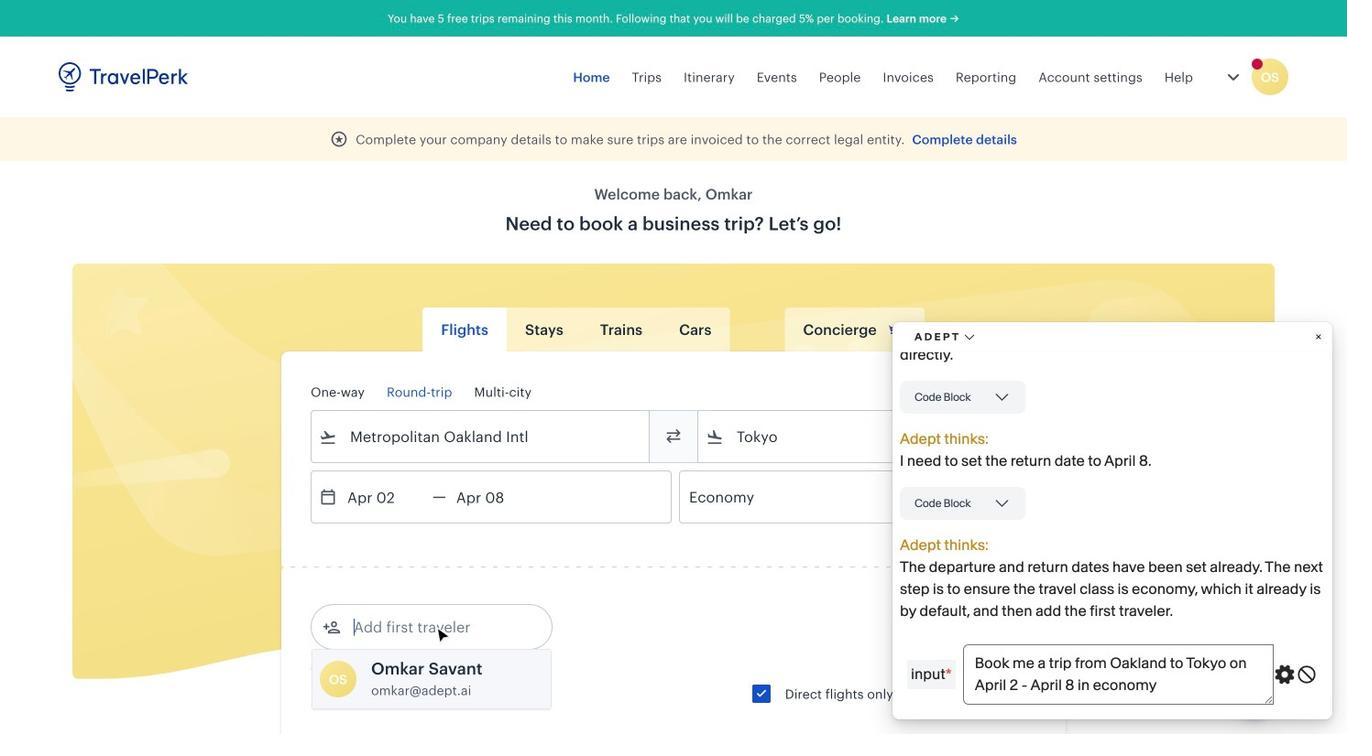 Task type: describe. For each thing, give the bounding box(es) containing it.
To search field
[[724, 422, 1012, 452]]

Return text field
[[446, 472, 541, 523]]

Depart text field
[[337, 472, 433, 523]]



Task type: locate. For each thing, give the bounding box(es) containing it.
Add first traveler search field
[[341, 613, 531, 642]]

From search field
[[337, 422, 625, 452]]



